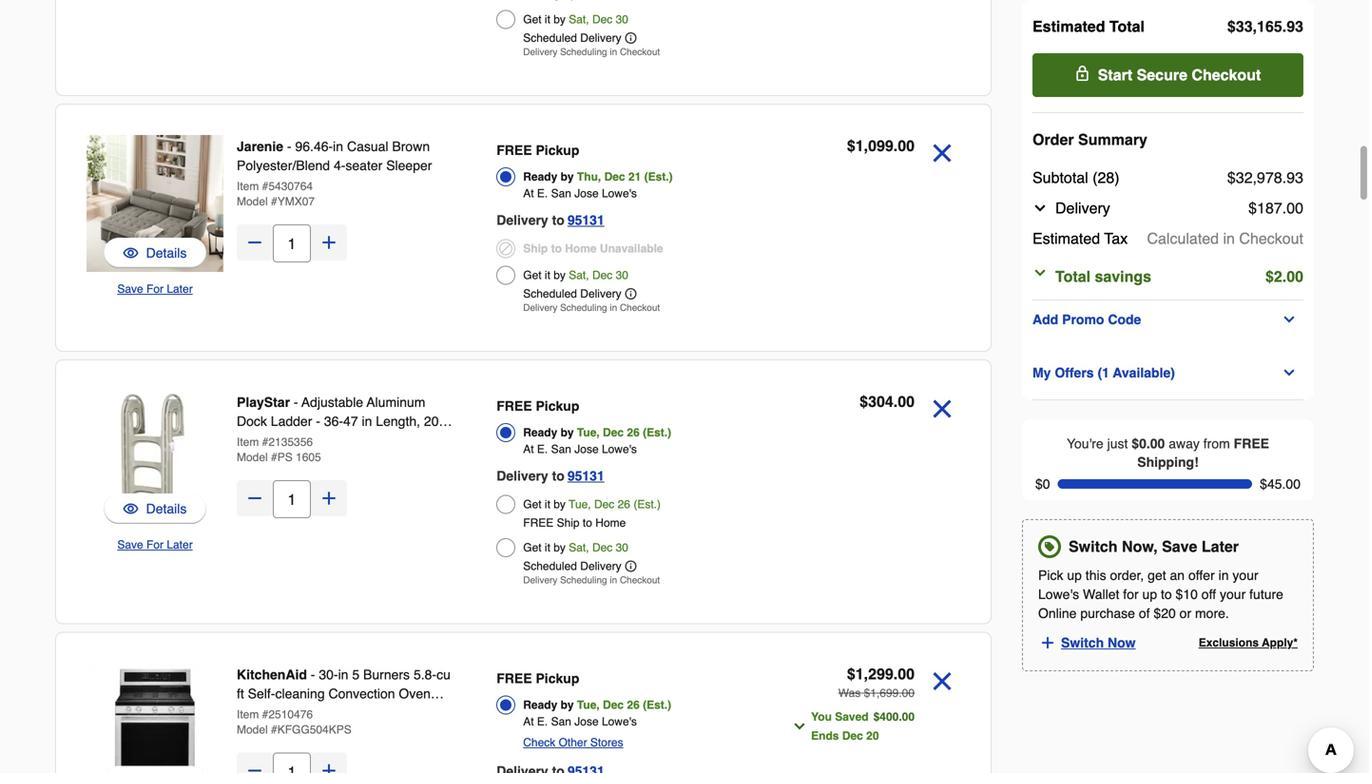 Task type: vqa. For each thing, say whether or not it's contained in the screenshot.
second Details from the top of the page
yes



Task type: locate. For each thing, give the bounding box(es) containing it.
1 vertical spatial .
[[1283, 169, 1287, 186]]

30 for $ 304 .00
[[616, 541, 628, 554]]

remove item image for kitchenaid -
[[926, 665, 958, 697]]

item left #2510476
[[237, 708, 259, 721]]

jose up get it by tue, dec 26 (est.)
[[575, 443, 599, 456]]

1 info image from the top
[[625, 32, 637, 44]]

at up get it by tue, dec 26 (est.)
[[523, 443, 534, 456]]

1 vertical spatial info image
[[625, 288, 637, 300]]

#2510476
[[262, 708, 313, 721]]

info image for $ 1,099 .00
[[625, 288, 637, 300]]

2 vertical spatial san
[[551, 715, 571, 728]]

at up check
[[523, 715, 534, 728]]

26 for adjustable aluminum dock ladder - 36-47 in length, 20 in wide opening - easy to install, rust-free, 350 lb weight rating
[[627, 426, 640, 439]]

at e. san jose lowe's check other stores
[[523, 715, 637, 749]]

0 vertical spatial save for later button
[[117, 280, 193, 299]]

95131 up the ship to home unavailable
[[568, 213, 605, 228]]

san up get it by tue, dec 26 (est.)
[[551, 443, 571, 456]]

0 horizontal spatial chevron down image
[[1033, 201, 1048, 216]]

scheduling for $ 1,099 .00
[[560, 302, 607, 313]]

1 93 from the top
[[1287, 18, 1304, 35]]

3 info image from the top
[[625, 561, 637, 572]]

total up start in the right of the page
[[1110, 18, 1145, 35]]

20
[[424, 414, 439, 429], [866, 729, 879, 743]]

home down get it by tue, dec 26 (est.)
[[596, 516, 626, 530]]

save for later
[[117, 282, 193, 296], [117, 538, 193, 552]]

0 horizontal spatial plus image
[[319, 489, 339, 508]]

rating
[[388, 452, 427, 467]]

pickup inside option group
[[536, 671, 579, 686]]

chevron down image inside add promo code link
[[1282, 312, 1297, 327]]

delivery to 95131 up get it by tue, dec 26 (est.)
[[497, 468, 605, 484]]

2 e. from the top
[[537, 443, 548, 456]]

length,
[[376, 414, 420, 429]]

for down adjustable aluminum dock ladder - 36-47 in length, 20 in wide opening - easy to install, rust-free, 350 lb weight rating image
[[146, 538, 164, 552]]

2 vertical spatial model
[[237, 723, 268, 736]]

2 sat, from the top
[[569, 269, 589, 282]]

it for info image associated with $ 1,099 .00
[[545, 269, 550, 282]]

3 stepper number input field with increment and decrement buttons number field from the top
[[273, 753, 311, 773]]

1 remove item image from the top
[[926, 393, 958, 425]]

get it by sat, dec 30 for $ 304 .00
[[523, 541, 628, 554]]

1 horizontal spatial ship
[[557, 516, 580, 530]]

1 vertical spatial up
[[1143, 587, 1157, 602]]

to up get it by tue, dec 26 (est.)
[[552, 468, 565, 484]]

in inside pick up this order, get an offer in your lowe's wallet for up to $10 off your future online purchase of $20 or more.
[[1219, 568, 1229, 583]]

1 vertical spatial minus image
[[245, 489, 264, 508]]

check other stores button
[[523, 733, 623, 752]]

model inside item #5430764 model #ymx07
[[237, 195, 268, 208]]

to up the weight
[[366, 433, 377, 448]]

(est.) for kitchenaid -
[[643, 698, 671, 712]]

0 vertical spatial model
[[237, 195, 268, 208]]

1 ready from the top
[[523, 170, 557, 184]]

$ for $ 304 .00
[[860, 393, 868, 410]]

details button
[[104, 238, 206, 268], [123, 243, 187, 262], [104, 494, 206, 524], [123, 499, 187, 518]]

4 get from the top
[[523, 541, 542, 554]]

model down #2510476
[[237, 723, 268, 736]]

switch down online
[[1061, 635, 1104, 651]]

remove item image
[[926, 137, 958, 169]]

1 vertical spatial chevron down image
[[1282, 365, 1297, 380]]

95131 up get it by tue, dec 26 (est.)
[[568, 468, 605, 484]]

e. up get it by tue, dec 26 (est.)
[[537, 443, 548, 456]]

3 scheduled from the top
[[523, 560, 577, 573]]

2 info image from the top
[[625, 288, 637, 300]]

$ for $ 32,978 . 93
[[1228, 169, 1236, 186]]

2 jose from the top
[[575, 443, 599, 456]]

minus image
[[245, 233, 264, 252], [245, 489, 264, 508], [245, 761, 264, 773]]

1 vertical spatial sat,
[[569, 269, 589, 282]]

95131 button for $ 1,099 .00
[[568, 209, 605, 232]]

1 e. from the top
[[537, 187, 548, 200]]

95131 button up the ship to home unavailable
[[568, 209, 605, 232]]

lowe's up 'stores'
[[602, 715, 637, 728]]

free pickup inside free pickup option group
[[497, 671, 579, 686]]

plus image down 4-
[[319, 233, 339, 252]]

1 vertical spatial ready by tue, dec 26 (est.)
[[523, 698, 671, 712]]

2 vertical spatial tue,
[[577, 698, 600, 712]]

remove item image right $ 304 .00
[[926, 393, 958, 425]]

plus image
[[319, 233, 339, 252], [319, 761, 339, 773]]

sat, for $ 1,099 .00
[[569, 269, 589, 282]]

plus image inside switch now button
[[1039, 634, 1056, 652]]

switch
[[1069, 538, 1118, 555], [1061, 635, 1104, 651]]

2 vertical spatial e.
[[537, 715, 548, 728]]

1 pickup from the top
[[536, 143, 579, 158]]

later up offer
[[1202, 538, 1239, 555]]

wide
[[237, 433, 267, 448]]

2 vertical spatial delivery scheduling in checkout
[[523, 575, 660, 586]]

plus image down the lb
[[319, 489, 339, 508]]

chevron down image down subtotal
[[1033, 201, 1048, 216]]

1 vertical spatial 30
[[616, 269, 628, 282]]

easy
[[333, 433, 363, 448]]

tue, up get it by tue, dec 26 (est.)
[[577, 426, 600, 439]]

2 93 from the top
[[1287, 169, 1304, 186]]

1 free pickup from the top
[[497, 143, 579, 158]]

2 san from the top
[[551, 443, 571, 456]]

1 vertical spatial tue,
[[569, 498, 591, 511]]

item inside 'item #2135356 model #ps 1605'
[[237, 436, 259, 449]]

san up other
[[551, 715, 571, 728]]

delivery
[[580, 31, 622, 45], [523, 47, 558, 58], [1055, 199, 1110, 217], [497, 213, 548, 228], [580, 287, 622, 300], [523, 302, 558, 313], [497, 468, 548, 484], [580, 560, 622, 573], [523, 575, 558, 586]]

2 vertical spatial scheduling
[[560, 575, 607, 586]]

1 estimated from the top
[[1033, 18, 1105, 35]]

scheduled delivery for $ 304 .00
[[523, 560, 622, 573]]

for
[[1123, 587, 1139, 602]]

later down adjustable aluminum dock ladder - 36-47 in length, 20 in wide opening - easy to install, rust-free, 350 lb weight rating image
[[167, 538, 193, 552]]

install,
[[381, 433, 420, 448]]

dec inside free pickup option group
[[603, 698, 624, 712]]

0 vertical spatial scheduling
[[560, 47, 607, 58]]

option group
[[497, 137, 761, 319], [497, 393, 761, 591]]

- down 36- in the bottom left of the page
[[325, 433, 329, 448]]

lowe's up online
[[1038, 587, 1079, 602]]

free
[[497, 143, 532, 158], [497, 398, 532, 414], [1234, 436, 1269, 451], [523, 516, 554, 530], [497, 671, 532, 686]]

1 vertical spatial scheduled delivery
[[523, 287, 622, 300]]

at e. san jose lowe's up get it by tue, dec 26 (est.)
[[523, 443, 637, 456]]

1 vertical spatial at e. san jose lowe's
[[523, 443, 637, 456]]

0 vertical spatial tue,
[[577, 426, 600, 439]]

0 horizontal spatial chevron down image
[[792, 719, 807, 734]]

1 vertical spatial ready
[[523, 426, 557, 439]]

26 up free ship to home
[[618, 498, 630, 511]]

0 vertical spatial at
[[523, 187, 534, 200]]

save down quickview image
[[117, 282, 143, 296]]

26 up at e. san jose lowe's check other stores
[[627, 698, 640, 712]]

details for $ 1,099 .00
[[146, 245, 187, 261]]

delivery scheduling in checkout
[[523, 47, 660, 58], [523, 302, 660, 313], [523, 575, 660, 586]]

san down ready by thu, dec 21 (est.)
[[551, 187, 571, 200]]

Stepper number input field with increment and decrement buttons number field
[[273, 224, 311, 262], [273, 480, 311, 518], [273, 753, 311, 773]]

3 30 from the top
[[616, 541, 628, 554]]

quickview image
[[123, 499, 138, 518]]

0 vertical spatial get it by sat, dec 30
[[523, 13, 628, 26]]

minus image down rust-
[[245, 489, 264, 508]]

0 vertical spatial scheduled delivery
[[523, 31, 622, 45]]

.00 for $ 187 .00
[[1283, 199, 1304, 217]]

tue, up free ship to home
[[569, 498, 591, 511]]

0 vertical spatial for
[[146, 282, 164, 296]]

2 30 from the top
[[616, 269, 628, 282]]

remove item image
[[926, 393, 958, 425], [926, 665, 958, 697]]

plus image down online
[[1039, 634, 1056, 652]]

3 minus image from the top
[[245, 761, 264, 773]]

1 95131 button from the top
[[568, 209, 605, 232]]

#kfgg504kps
[[271, 723, 352, 736]]

$ 304 .00
[[860, 393, 915, 410]]

1 vertical spatial plus image
[[319, 761, 339, 773]]

1 vertical spatial item
[[237, 436, 259, 449]]

20 inside you saved $ 400 .00 ends dec 20
[[866, 729, 879, 743]]

#2135356
[[262, 436, 313, 449]]

1 vertical spatial switch
[[1061, 635, 1104, 651]]

93 right 33,165
[[1287, 18, 1304, 35]]

block image
[[497, 239, 516, 258]]

36-
[[324, 414, 343, 429]]

shipping!
[[1137, 455, 1199, 470]]

0 vertical spatial 30
[[616, 13, 628, 26]]

1 option group from the top
[[497, 137, 761, 319]]

2 item from the top
[[237, 436, 259, 449]]

2 remove item image from the top
[[926, 665, 958, 697]]

info image
[[625, 32, 637, 44], [625, 288, 637, 300], [625, 561, 637, 572]]

to right block 'image'
[[551, 242, 562, 255]]

$ for $ 187 .00
[[1249, 199, 1257, 217]]

2 details from the top
[[146, 501, 187, 516]]

jose for $ 1,099 .00
[[575, 187, 599, 200]]

checkout for info image associated with $ 1,099 .00
[[620, 302, 660, 313]]

scheduling
[[560, 47, 607, 58], [560, 302, 607, 313], [560, 575, 607, 586]]

chevron down image down $ 2 .00
[[1282, 312, 1297, 327]]

2 . from the top
[[1283, 169, 1287, 186]]

26
[[627, 426, 640, 439], [618, 498, 630, 511], [627, 698, 640, 712]]

estimated up the "secure" icon
[[1033, 18, 1105, 35]]

2 vertical spatial get it by sat, dec 30
[[523, 541, 628, 554]]

3 san from the top
[[551, 715, 571, 728]]

3 free pickup from the top
[[497, 671, 579, 686]]

2 ready by tue, dec 26 (est.) from the top
[[523, 698, 671, 712]]

off
[[1202, 587, 1216, 602]]

2 scheduling from the top
[[560, 302, 607, 313]]

2 plus image from the top
[[319, 761, 339, 773]]

2 95131 from the top
[[568, 468, 605, 484]]

jose up check other stores button
[[575, 715, 599, 728]]

95131 for $ 304 .00
[[568, 468, 605, 484]]

(est.) for adjustable aluminum dock ladder - 36-47 in length, 20 in wide opening - easy to install, rust-free, 350 lb weight rating
[[643, 426, 671, 439]]

exclusions
[[1199, 636, 1259, 650]]

1 vertical spatial save for later
[[117, 538, 193, 552]]

later
[[167, 282, 193, 296], [1202, 538, 1239, 555], [167, 538, 193, 552]]

$ for $ 33,165 . 93
[[1228, 18, 1236, 35]]

26 up get it by tue, dec 26 (est.)
[[627, 426, 640, 439]]

0 vertical spatial 93
[[1287, 18, 1304, 35]]

3 ready from the top
[[523, 698, 557, 712]]

1 . from the top
[[1283, 18, 1287, 35]]

1 delivery to 95131 from the top
[[497, 213, 605, 228]]

30
[[616, 13, 628, 26], [616, 269, 628, 282], [616, 541, 628, 554]]

save for later down quickview icon
[[117, 538, 193, 552]]

- up polyester/blend
[[287, 139, 292, 154]]

get it by sat, dec 30
[[523, 13, 628, 26], [523, 269, 628, 282], [523, 541, 628, 554]]

2 for from the top
[[146, 538, 164, 552]]

calculated
[[1147, 230, 1219, 247]]

0 horizontal spatial 20
[[424, 414, 439, 429]]

lowe's inside pick up this order, get an offer in your lowe's wallet for up to $10 off your future online purchase of $20 or more.
[[1038, 587, 1079, 602]]

1 95131 from the top
[[568, 213, 605, 228]]

e. up check
[[537, 715, 548, 728]]

now
[[1108, 635, 1136, 651]]

your up "future"
[[1233, 568, 1259, 583]]

delivery to 95131
[[497, 213, 605, 228], [497, 468, 605, 484]]

1 horizontal spatial 20
[[866, 729, 879, 743]]

1 vertical spatial free pickup
[[497, 398, 579, 414]]

0 horizontal spatial up
[[1067, 568, 1082, 583]]

stepper number input field with increment and decrement buttons number field down the #kfgg504kps
[[273, 753, 311, 773]]

1 vertical spatial your
[[1220, 587, 1246, 602]]

item up rust-
[[237, 436, 259, 449]]

0 vertical spatial 95131 button
[[568, 209, 605, 232]]

secure image
[[1075, 66, 1090, 81]]

e. down ready by thu, dec 21 (est.)
[[537, 187, 548, 200]]

93 for $ 33,165 . 93
[[1287, 18, 1304, 35]]

0 vertical spatial chevron down image
[[1033, 265, 1048, 281]]

home left unavailable
[[565, 242, 597, 255]]

3 e. from the top
[[537, 715, 548, 728]]

2 horizontal spatial chevron down image
[[1282, 365, 1297, 380]]

saved
[[835, 710, 869, 724]]

1 vertical spatial estimated
[[1033, 230, 1100, 247]]

1 vertical spatial jose
[[575, 443, 599, 456]]

minus image down item #5430764 model #ymx07
[[245, 233, 264, 252]]

playstar -
[[237, 395, 302, 410]]

switch up this at the bottom right of the page
[[1069, 538, 1118, 555]]

1 scheduled delivery from the top
[[523, 31, 622, 45]]

1 vertical spatial get it by sat, dec 30
[[523, 269, 628, 282]]

30 for $ 1,099 .00
[[616, 269, 628, 282]]

this
[[1086, 568, 1106, 583]]

1 minus image from the top
[[245, 233, 264, 252]]

1 model from the top
[[237, 195, 268, 208]]

delivery scheduling in checkout for $ 304 .00
[[523, 575, 660, 586]]

96.46-in casual brown polyester/blend 4-seater sleeper image
[[87, 135, 223, 272]]

model inside 'item #2135356 model #ps 1605'
[[237, 451, 268, 464]]

0 vertical spatial details
[[146, 245, 187, 261]]

tue,
[[577, 426, 600, 439], [569, 498, 591, 511], [577, 698, 600, 712]]

aluminum
[[367, 395, 425, 410]]

at e. san jose lowe's down thu,
[[523, 187, 637, 200]]

0 vertical spatial switch
[[1069, 538, 1118, 555]]

1 stepper number input field with increment and decrement buttons number field from the top
[[273, 224, 311, 262]]

up right for
[[1143, 587, 1157, 602]]

1 jose from the top
[[575, 187, 599, 200]]

2 scheduled from the top
[[523, 287, 577, 300]]

1 at e. san jose lowe's from the top
[[523, 187, 637, 200]]

95131 button up get it by tue, dec 26 (est.)
[[568, 465, 605, 487]]

#ps
[[271, 451, 293, 464]]

remove item image right 1,699
[[926, 665, 958, 697]]

30-in 5 burners 5.8-cu ft self-cleaning convection oven freestanding natural gas range (stainless steel with printshield finish) image
[[87, 663, 223, 773]]

0 vertical spatial estimated
[[1033, 18, 1105, 35]]

switch for switch now
[[1061, 635, 1104, 651]]

1 vertical spatial total
[[1055, 268, 1091, 285]]

93 up $ 187 .00
[[1287, 169, 1304, 186]]

95131 button for $ 304 .00
[[568, 465, 605, 487]]

0 vertical spatial stepper number input field with increment and decrement buttons number field
[[273, 224, 311, 262]]

20 down saved at the right bottom of page
[[866, 729, 879, 743]]

get
[[523, 13, 542, 26], [523, 269, 542, 282], [523, 498, 542, 511], [523, 541, 542, 554]]

option group for $ 1,099 .00
[[497, 137, 761, 319]]

$10
[[1176, 587, 1198, 602]]

0 vertical spatial .
[[1283, 18, 1287, 35]]

20 inside adjustable aluminum dock ladder - 36-47 in length, 20 in wide opening - easy to install, rust-free, 350 lb weight rating
[[424, 414, 439, 429]]

seater
[[346, 158, 383, 173]]

1 vertical spatial details
[[146, 501, 187, 516]]

3 delivery scheduling in checkout from the top
[[523, 575, 660, 586]]

1 vertical spatial scheduled
[[523, 287, 577, 300]]

0 vertical spatial ready by tue, dec 26 (est.)
[[523, 426, 671, 439]]

3 model from the top
[[237, 723, 268, 736]]

e.
[[537, 187, 548, 200], [537, 443, 548, 456], [537, 715, 548, 728]]

1 vertical spatial san
[[551, 443, 571, 456]]

- for kitchenaid -
[[311, 667, 315, 682]]

later for $ 304 .00
[[167, 538, 193, 552]]

0 vertical spatial option group
[[497, 137, 761, 319]]

info image for $ 304 .00
[[625, 561, 637, 572]]

chevron down image
[[1033, 201, 1048, 216], [1282, 312, 1297, 327]]

delivery to 95131 up the ship to home unavailable
[[497, 213, 605, 228]]

ready for $ 304 .00
[[523, 426, 557, 439]]

3 scheduled delivery from the top
[[523, 560, 622, 573]]

(est.) inside free pickup option group
[[643, 698, 671, 712]]

0 vertical spatial san
[[551, 187, 571, 200]]

1 vertical spatial 20
[[866, 729, 879, 743]]

tue, for adjustable aluminum dock ladder - 36-47 in length, 20 in wide opening - easy to install, rust-free, 350 lb weight rating
[[577, 426, 600, 439]]

adjustable
[[302, 395, 363, 410]]

2 at from the top
[[523, 443, 534, 456]]

1 details from the top
[[146, 245, 187, 261]]

ready by thu, dec 21 (est.)
[[523, 170, 673, 184]]

1 at from the top
[[523, 187, 534, 200]]

dock
[[237, 414, 267, 429]]

apply*
[[1262, 636, 1298, 650]]

2 95131 button from the top
[[568, 465, 605, 487]]

1 vertical spatial ship
[[557, 516, 580, 530]]

sat, for $ 304 .00
[[569, 541, 589, 554]]

0 vertical spatial remove item image
[[926, 393, 958, 425]]

- for playstar -
[[294, 395, 298, 410]]

your right off
[[1220, 587, 1246, 602]]

free for adjustable aluminum dock ladder - 36-47 in length, 20 in wide opening - easy to install, rust-free, 350 lb weight rating
[[497, 398, 532, 414]]

later down 96.46-in casual brown polyester/blend 4-seater sleeper image
[[167, 282, 193, 296]]

up left this at the bottom right of the page
[[1067, 568, 1082, 583]]

ready for $ 1,099 .00
[[523, 170, 557, 184]]

$ 33,165 . 93
[[1228, 18, 1304, 35]]

3 pickup from the top
[[536, 671, 579, 686]]

jarenie -
[[237, 139, 295, 154]]

1 vertical spatial at
[[523, 443, 534, 456]]

- up ladder
[[294, 395, 298, 410]]

- left 36- in the bottom left of the page
[[316, 414, 320, 429]]

estimated total
[[1033, 18, 1145, 35]]

lb
[[329, 452, 340, 467]]

save down quickview icon
[[117, 538, 143, 552]]

up
[[1067, 568, 1082, 583], [1143, 587, 1157, 602]]

0 vertical spatial ready
[[523, 170, 557, 184]]

ready left thu,
[[523, 170, 557, 184]]

2 vertical spatial ready
[[523, 698, 557, 712]]

ready by tue, dec 26 (est.) up at e. san jose lowe's check other stores
[[523, 698, 671, 712]]

item left #5430764
[[237, 180, 259, 193]]

dec
[[592, 13, 613, 26], [604, 170, 625, 184], [592, 269, 613, 282], [603, 426, 624, 439], [594, 498, 615, 511], [592, 541, 613, 554], [603, 698, 624, 712], [842, 729, 863, 743]]

other
[[559, 736, 587, 749]]

26 for kitchenaid -
[[627, 698, 640, 712]]

ready by tue, dec 26 (est.) up get it by tue, dec 26 (est.)
[[523, 426, 671, 439]]

3 jose from the top
[[575, 715, 599, 728]]

stepper number input field with increment and decrement buttons number field down #ymx07
[[273, 224, 311, 262]]

0 vertical spatial info image
[[625, 32, 637, 44]]

3 get it by sat, dec 30 from the top
[[523, 541, 628, 554]]

option group for $ 304 .00
[[497, 393, 761, 591]]

$ inside you saved $ 400 .00 ends dec 20
[[873, 710, 880, 724]]

1 vertical spatial 26
[[618, 498, 630, 511]]

2 vertical spatial jose
[[575, 715, 599, 728]]

0 vertical spatial plus image
[[319, 233, 339, 252]]

2 vertical spatial scheduled delivery
[[523, 560, 622, 573]]

2 vertical spatial stepper number input field with increment and decrement buttons number field
[[273, 753, 311, 773]]

scheduled for $ 1,099 .00
[[523, 287, 577, 300]]

save for later button for $ 1,099 .00
[[117, 280, 193, 299]]

it for third info image from the bottom
[[545, 13, 550, 26]]

1 ready by tue, dec 26 (est.) from the top
[[523, 426, 671, 439]]

.00 inside you saved $ 400 .00 ends dec 20
[[899, 710, 915, 724]]

ready up get it by tue, dec 26 (est.)
[[523, 426, 557, 439]]

free pickup option group
[[497, 665, 761, 773]]

checkout
[[620, 47, 660, 58], [1192, 66, 1261, 84], [1239, 230, 1304, 247], [620, 302, 660, 313], [620, 575, 660, 586]]

2 save for later button from the top
[[117, 535, 193, 554]]

minus image down the item #2510476 model #kfgg504kps
[[245, 761, 264, 773]]

2 vertical spatial 30
[[616, 541, 628, 554]]

save for later button down quickview icon
[[117, 535, 193, 554]]

1 vertical spatial remove item image
[[926, 665, 958, 697]]

save for later button down quickview image
[[117, 280, 193, 299]]

0 vertical spatial jose
[[575, 187, 599, 200]]

2 vertical spatial 26
[[627, 698, 640, 712]]

0 vertical spatial e.
[[537, 187, 548, 200]]

e. for $ 1,099 .00
[[537, 187, 548, 200]]

- right "kitchenaid"
[[311, 667, 315, 682]]

save for later button for $ 304 .00
[[117, 535, 193, 554]]

3 get from the top
[[523, 498, 542, 511]]

0 vertical spatial ship
[[523, 242, 548, 255]]

switch now
[[1061, 635, 1136, 651]]

1,299
[[856, 665, 894, 683]]

2 save for later from the top
[[117, 538, 193, 552]]

3 scheduling from the top
[[560, 575, 607, 586]]

2 ready from the top
[[523, 426, 557, 439]]

estimated
[[1033, 18, 1105, 35], [1033, 230, 1100, 247]]

home
[[565, 242, 597, 255], [596, 516, 626, 530]]

2 option group from the top
[[497, 393, 761, 591]]

1 save for later button from the top
[[117, 280, 193, 299]]

2 free pickup from the top
[[497, 398, 579, 414]]

estimated left tax
[[1033, 230, 1100, 247]]

1 for from the top
[[146, 282, 164, 296]]

chevron down image
[[1033, 265, 1048, 281], [1282, 365, 1297, 380], [792, 719, 807, 734]]

ship down get it by tue, dec 26 (est.)
[[557, 516, 580, 530]]

2 at e. san jose lowe's from the top
[[523, 443, 637, 456]]

savings
[[1095, 268, 1152, 285]]

calculated in checkout
[[1147, 230, 1304, 247]]

model
[[237, 195, 268, 208], [237, 451, 268, 464], [237, 723, 268, 736]]

1 vertical spatial pickup
[[536, 398, 579, 414]]

summary
[[1078, 131, 1148, 148]]

total down estimated tax
[[1055, 268, 1091, 285]]

switch inside button
[[1061, 635, 1104, 651]]

tue, up at e. san jose lowe's check other stores
[[577, 698, 600, 712]]

tue, for kitchenaid -
[[577, 698, 600, 712]]

1 vertical spatial plus image
[[1039, 634, 1056, 652]]

ready up check
[[523, 698, 557, 712]]

1 vertical spatial for
[[146, 538, 164, 552]]

model down 'wide'
[[237, 451, 268, 464]]

san for $ 1,099 .00
[[551, 187, 571, 200]]

jarenie
[[237, 139, 283, 154]]

model down #5430764
[[237, 195, 268, 208]]

free pickup for $ 304 .00
[[497, 398, 579, 414]]

4 it from the top
[[545, 541, 550, 554]]

0 vertical spatial plus image
[[319, 489, 339, 508]]

1 vertical spatial 95131
[[568, 468, 605, 484]]

details right quickview icon
[[146, 501, 187, 516]]

26 inside free pickup option group
[[627, 698, 640, 712]]

plus image down the #kfgg504kps
[[319, 761, 339, 773]]

0 vertical spatial item
[[237, 180, 259, 193]]

details right quickview image
[[146, 245, 187, 261]]

save for later down quickview image
[[117, 282, 193, 296]]

.00
[[894, 137, 915, 155], [1283, 199, 1304, 217], [1283, 268, 1304, 285], [894, 393, 915, 410], [894, 665, 915, 683], [899, 687, 915, 700], [899, 710, 915, 724]]

1 horizontal spatial chevron down image
[[1282, 312, 1297, 327]]

jose down thu,
[[575, 187, 599, 200]]

2 get it by sat, dec 30 from the top
[[523, 269, 628, 282]]

at down ready by thu, dec 21 (est.)
[[523, 187, 534, 200]]

3 at from the top
[[523, 715, 534, 728]]

to up $20
[[1161, 587, 1172, 602]]

1 vertical spatial 95131 button
[[568, 465, 605, 487]]

.00 for $ 1,099 .00
[[894, 137, 915, 155]]

0 vertical spatial delivery to 95131
[[497, 213, 605, 228]]

3 item from the top
[[237, 708, 259, 721]]

ready by tue, dec 26 (est.) inside free pickup option group
[[523, 698, 671, 712]]

2 scheduled delivery from the top
[[523, 287, 622, 300]]

2 vertical spatial info image
[[625, 561, 637, 572]]

0 vertical spatial minus image
[[245, 233, 264, 252]]

stepper number input field with increment and decrement buttons number field down free,
[[273, 480, 311, 518]]

1 vertical spatial stepper number input field with increment and decrement buttons number field
[[273, 480, 311, 518]]

item inside item #5430764 model #ymx07
[[237, 180, 259, 193]]

1 plus image from the top
[[319, 233, 339, 252]]

20 right the length,
[[424, 414, 439, 429]]

2 vertical spatial at
[[523, 715, 534, 728]]

$
[[1228, 18, 1236, 35], [847, 137, 856, 155], [1228, 169, 1236, 186], [1249, 199, 1257, 217], [1266, 268, 1274, 285], [860, 393, 868, 410], [1132, 436, 1139, 451], [847, 665, 856, 683], [864, 687, 870, 700], [873, 710, 880, 724]]

to
[[552, 213, 565, 228], [551, 242, 562, 255], [366, 433, 377, 448], [552, 468, 565, 484], [583, 516, 592, 530], [1161, 587, 1172, 602]]

tue, inside free pickup option group
[[577, 698, 600, 712]]

2 pickup from the top
[[536, 398, 579, 414]]

2 estimated from the top
[[1033, 230, 1100, 247]]

details for $ 304 .00
[[146, 501, 187, 516]]

1 san from the top
[[551, 187, 571, 200]]

for down 96.46-in casual brown polyester/blend 4-seater sleeper image
[[146, 282, 164, 296]]

casual
[[347, 139, 388, 154]]

you're
[[1067, 436, 1104, 451]]

0 vertical spatial free pickup
[[497, 143, 579, 158]]

1 save for later from the top
[[117, 282, 193, 296]]

kitchenaid
[[237, 667, 307, 682]]

at for $ 304 .00
[[523, 443, 534, 456]]

1 delivery scheduling in checkout from the top
[[523, 47, 660, 58]]

to inside pick up this order, get an offer in your lowe's wallet for up to $10 off your future online purchase of $20 or more.
[[1161, 587, 1172, 602]]

ship right block 'image'
[[523, 242, 548, 255]]

sleeper
[[386, 158, 432, 173]]

for for $ 1,099 .00
[[146, 282, 164, 296]]

1 it from the top
[[545, 13, 550, 26]]

free inside option group
[[497, 671, 532, 686]]

pickup
[[536, 143, 579, 158], [536, 398, 579, 414], [536, 671, 579, 686]]

tax
[[1104, 230, 1128, 247]]

3 sat, from the top
[[569, 541, 589, 554]]

2 model from the top
[[237, 451, 268, 464]]

estimated for estimated total
[[1033, 18, 1105, 35]]

33,165
[[1236, 18, 1283, 35]]

2 it from the top
[[545, 269, 550, 282]]

2 vertical spatial chevron down image
[[792, 719, 807, 734]]

quickview image
[[123, 243, 138, 262]]

1 vertical spatial 93
[[1287, 169, 1304, 186]]

ends
[[811, 729, 839, 743]]

1 item from the top
[[237, 180, 259, 193]]

1 horizontal spatial chevron down image
[[1033, 265, 1048, 281]]

item inside the item #2510476 model #kfgg504kps
[[237, 708, 259, 721]]

2 delivery to 95131 from the top
[[497, 468, 605, 484]]

#ymx07
[[271, 195, 315, 208]]

2 vertical spatial scheduled
[[523, 560, 577, 573]]

1 get it by sat, dec 30 from the top
[[523, 13, 628, 26]]

plus image
[[319, 489, 339, 508], [1039, 634, 1056, 652]]

2 delivery scheduling in checkout from the top
[[523, 302, 660, 313]]

1 vertical spatial option group
[[497, 393, 761, 591]]

scheduled
[[523, 31, 577, 45], [523, 287, 577, 300], [523, 560, 577, 573]]



Task type: describe. For each thing, give the bounding box(es) containing it.
1 sat, from the top
[[569, 13, 589, 26]]

tag filled image
[[1041, 538, 1058, 555]]

2 minus image from the top
[[245, 489, 264, 508]]

minus image for 96.46-in casual brown polyester/blend 4-seater sleeper
[[245, 233, 264, 252]]

ship to home unavailable
[[523, 242, 663, 255]]

minus image for kitchenaid -
[[245, 761, 264, 773]]

available)
[[1113, 365, 1175, 380]]

promo
[[1062, 312, 1104, 327]]

adjustable aluminum dock ladder - 36-47 in length, 20 in wide opening - easy to install, rust-free, 350 lb weight rating image
[[87, 391, 223, 528]]

save for later for $ 1,099 .00
[[117, 282, 193, 296]]

estimated for estimated tax
[[1033, 230, 1100, 247]]

delivery to 95131 for $ 1,099 .00
[[497, 213, 605, 228]]

online
[[1038, 606, 1077, 621]]

item for $ 1,099 .00
[[237, 180, 259, 193]]

1 vertical spatial home
[[596, 516, 626, 530]]

$ for $ 2 .00
[[1266, 268, 1274, 285]]

scheduled delivery for $ 1,099 .00
[[523, 287, 622, 300]]

pick up this order, get an offer in your lowe's wallet for up to $10 off your future online purchase of $20 or more.
[[1038, 568, 1284, 621]]

(1
[[1098, 365, 1110, 380]]

san inside at e. san jose lowe's check other stores
[[551, 715, 571, 728]]

47
[[343, 414, 358, 429]]

to inside adjustable aluminum dock ladder - 36-47 in length, 20 in wide opening - easy to install, rust-free, 350 lb weight rating
[[366, 433, 377, 448]]

- for jarenie -
[[287, 139, 292, 154]]

start
[[1098, 66, 1133, 84]]

e. for $ 304 .00
[[537, 443, 548, 456]]

free inside the free shipping!
[[1234, 436, 1269, 451]]

(28)
[[1093, 169, 1120, 186]]

free ship to home
[[523, 516, 626, 530]]

0 vertical spatial up
[[1067, 568, 1082, 583]]

model for $ 304 .00
[[237, 451, 268, 464]]

weight
[[343, 452, 385, 467]]

model for $ 1,099 .00
[[237, 195, 268, 208]]

adjustable aluminum dock ladder - 36-47 in length, 20 in wide opening - easy to install, rust-free, 350 lb weight rating
[[237, 395, 453, 467]]

future
[[1250, 587, 1284, 602]]

later for $ 1,099 .00
[[167, 282, 193, 296]]

2
[[1274, 268, 1283, 285]]

2 stepper number input field with increment and decrement buttons number field from the top
[[273, 480, 311, 518]]

$ 2 .00
[[1266, 268, 1304, 285]]

my offers (1 available) link
[[1033, 361, 1304, 384]]

21
[[628, 170, 641, 184]]

free for kitchenaid -
[[497, 671, 532, 686]]

add
[[1033, 312, 1059, 327]]

you're just $ 0.00
[[1067, 436, 1165, 451]]

in inside 96.46-in casual brown polyester/blend 4-seater sleeper
[[333, 139, 343, 154]]

to up the ship to home unavailable
[[552, 213, 565, 228]]

model inside the item #2510476 model #kfgg504kps
[[237, 723, 268, 736]]

add promo code link
[[1033, 308, 1304, 331]]

at e. san jose lowe's for $ 304 .00
[[523, 443, 637, 456]]

1,099
[[856, 137, 894, 155]]

stepper number input field with increment and decrement buttons number field for 96.46-in casual brown polyester/blend 4-seater sleeper
[[273, 224, 311, 262]]

$ for $ 1,299 .00 was $ 1,699 .00
[[847, 665, 856, 683]]

save for $ 1,099 .00
[[117, 282, 143, 296]]

400
[[880, 710, 899, 724]]

to down get it by tue, dec 26 (est.)
[[583, 516, 592, 530]]

exclusions apply*
[[1199, 636, 1298, 650]]

1 get from the top
[[523, 13, 542, 26]]

lowe's inside at e. san jose lowe's check other stores
[[602, 715, 637, 728]]

lowe's up get it by tue, dec 26 (est.)
[[602, 443, 637, 456]]

. for 32,978
[[1283, 169, 1287, 186]]

unavailable
[[600, 242, 663, 255]]

jose for $ 304 .00
[[575, 443, 599, 456]]

checkout inside button
[[1192, 66, 1261, 84]]

ladder
[[271, 414, 312, 429]]

dec inside you saved $ 400 .00 ends dec 20
[[842, 729, 863, 743]]

order,
[[1110, 568, 1144, 583]]

lowe's down 21
[[602, 187, 637, 200]]

get
[[1148, 568, 1166, 583]]

pickup for $ 1,099 .00
[[536, 143, 579, 158]]

jose inside at e. san jose lowe's check other stores
[[575, 715, 599, 728]]

3 it from the top
[[545, 498, 550, 511]]

free shipping!
[[1137, 436, 1269, 470]]

an
[[1170, 568, 1185, 583]]

item #5430764 model #ymx07
[[237, 180, 315, 208]]

0.00
[[1139, 436, 1165, 451]]

away
[[1169, 436, 1200, 451]]

95131 for $ 1,099 .00
[[568, 213, 605, 228]]

get it by tue, dec 26 (est.)
[[523, 498, 661, 511]]

1,699
[[870, 687, 899, 700]]

plus image for kitchenaid
[[319, 761, 339, 773]]

0 vertical spatial your
[[1233, 568, 1259, 583]]

0 vertical spatial home
[[565, 242, 597, 255]]

estimated tax
[[1033, 230, 1128, 247]]

by inside free pickup option group
[[561, 698, 574, 712]]

switch now, save later
[[1069, 538, 1239, 555]]

delivery scheduling in checkout for $ 1,099 .00
[[523, 302, 660, 313]]

ready by tue, dec 26 (est.) for adjustable aluminum dock ladder - 36-47 in length, 20 in wide opening - easy to install, rust-free, 350 lb weight rating
[[523, 426, 671, 439]]

code
[[1108, 312, 1141, 327]]

san for $ 304 .00
[[551, 443, 571, 456]]

start secure checkout
[[1098, 66, 1261, 84]]

pickup for $ 304 .00
[[536, 398, 579, 414]]

remove item image for adjustable aluminum dock ladder - 36-47 in length, 20 in wide opening - easy to install, rust-free, 350 lb weight rating
[[926, 393, 958, 425]]

ready by tue, dec 26 (est.) for kitchenaid -
[[523, 698, 671, 712]]

save for later for $ 304 .00
[[117, 538, 193, 552]]

it for info image corresponding to $ 304 .00
[[545, 541, 550, 554]]

free for 96.46-in casual brown polyester/blend 4-seater sleeper
[[497, 143, 532, 158]]

$ 187 .00
[[1249, 199, 1304, 217]]

$ for $ 1,099 .00
[[847, 137, 856, 155]]

thu,
[[577, 170, 601, 184]]

of
[[1139, 606, 1150, 621]]

2 get from the top
[[523, 269, 542, 282]]

. for 33,165
[[1283, 18, 1287, 35]]

brown
[[392, 139, 430, 154]]

$20
[[1154, 606, 1176, 621]]

purchase
[[1081, 606, 1135, 621]]

304
[[868, 393, 894, 410]]

subtotal
[[1033, 169, 1088, 186]]

scheduling for $ 304 .00
[[560, 575, 607, 586]]

for for $ 304 .00
[[146, 538, 164, 552]]

at e. san jose lowe's for $ 1,099 .00
[[523, 187, 637, 200]]

kitchenaid -
[[237, 667, 319, 682]]

more.
[[1195, 606, 1229, 621]]

free pickup for $ 1,099 .00
[[497, 143, 579, 158]]

1605
[[296, 451, 321, 464]]

just
[[1107, 436, 1128, 451]]

offers
[[1055, 365, 1094, 380]]

at for $ 1,099 .00
[[523, 187, 534, 200]]

at inside at e. san jose lowe's check other stores
[[523, 715, 534, 728]]

.00 for $ 2 .00
[[1283, 268, 1304, 285]]

from
[[1204, 436, 1230, 451]]

1 horizontal spatial total
[[1110, 18, 1145, 35]]

switch for switch now, save later
[[1069, 538, 1118, 555]]

item #2510476 model #kfgg504kps
[[237, 708, 352, 736]]

(est.) for 96.46-in casual brown polyester/blend 4-seater sleeper
[[644, 170, 673, 184]]

subtotal (28)
[[1033, 169, 1120, 186]]

total savings
[[1055, 268, 1152, 285]]

item for $ 304 .00
[[237, 436, 259, 449]]

free,
[[269, 452, 300, 467]]

1 scheduled from the top
[[523, 31, 577, 45]]

save up an
[[1162, 538, 1198, 555]]

scheduled for $ 304 .00
[[523, 560, 577, 573]]

you
[[811, 710, 832, 724]]

350
[[303, 452, 326, 467]]

93 for $ 32,978 . 93
[[1287, 169, 1304, 186]]

1 30 from the top
[[616, 13, 628, 26]]

save for $ 304 .00
[[117, 538, 143, 552]]

opening
[[271, 433, 321, 448]]

wallet
[[1083, 587, 1120, 602]]

ready inside free pickup option group
[[523, 698, 557, 712]]

get it by sat, dec 30 for $ 1,099 .00
[[523, 269, 628, 282]]

add promo code
[[1033, 312, 1141, 327]]

stores
[[590, 736, 623, 749]]

checkout for info image corresponding to $ 304 .00
[[620, 575, 660, 586]]

stepper number input field with increment and decrement buttons number field for kitchenaid
[[273, 753, 311, 773]]

.00 for $ 1,299 .00 was $ 1,699 .00
[[894, 665, 915, 683]]

32,978
[[1236, 169, 1283, 186]]

.00 for $ 304 .00
[[894, 393, 915, 410]]

#5430764
[[262, 180, 313, 193]]

delivery to 95131 for $ 304 .00
[[497, 468, 605, 484]]

order summary
[[1033, 131, 1148, 148]]

rust-
[[237, 452, 269, 467]]

$ 1,099 .00
[[847, 137, 915, 155]]

1 scheduling from the top
[[560, 47, 607, 58]]

my
[[1033, 365, 1051, 380]]

checkout for third info image from the bottom
[[620, 47, 660, 58]]

plus image for jarenie
[[319, 233, 339, 252]]

secure
[[1137, 66, 1188, 84]]

now,
[[1122, 538, 1158, 555]]

away from
[[1169, 436, 1230, 451]]

switch now button
[[1038, 631, 1152, 655]]

chevron down image inside my offers (1 available) link
[[1282, 365, 1297, 380]]

$45.00
[[1260, 477, 1301, 492]]

e. inside at e. san jose lowe's check other stores
[[537, 715, 548, 728]]

pick
[[1038, 568, 1064, 583]]

0 vertical spatial chevron down image
[[1033, 201, 1048, 216]]



